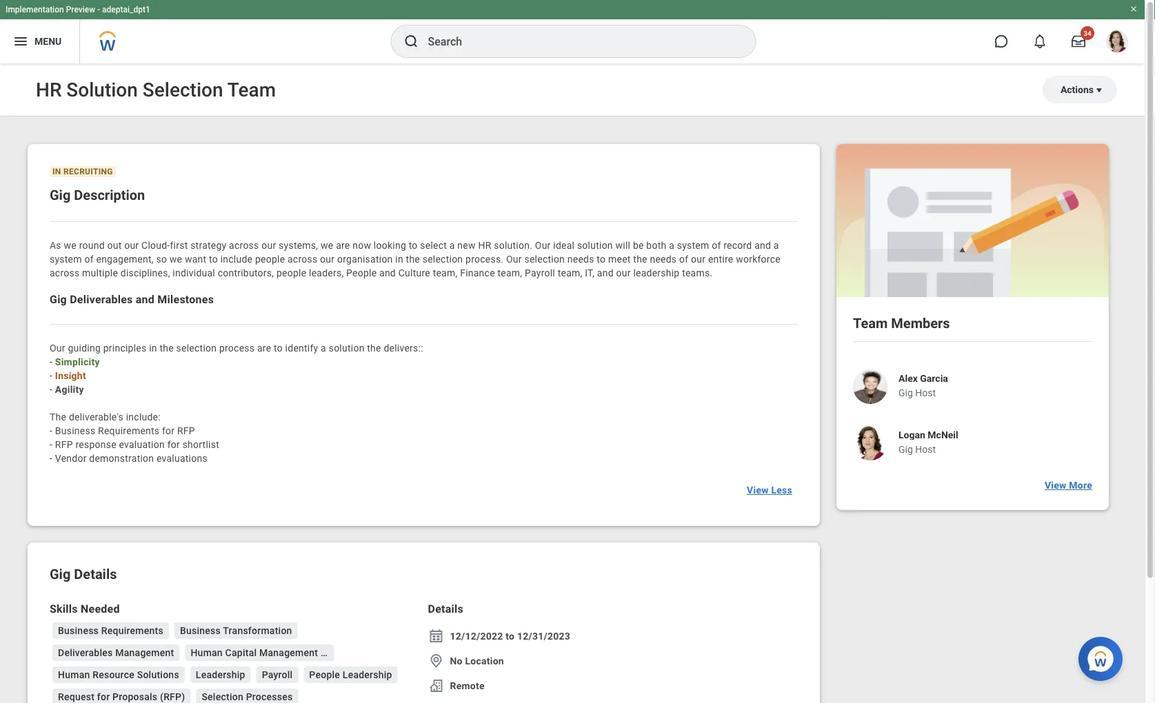 Task type: describe. For each thing, give the bounding box(es) containing it.
menu banner
[[0, 0, 1145, 63]]

less
[[772, 485, 793, 496]]

first
[[170, 240, 188, 251]]

mcneil
[[928, 430, 959, 441]]

business for business transformation
[[180, 625, 221, 637]]

gig for gig details
[[50, 566, 71, 583]]

systems
[[321, 648, 359, 659]]

now
[[353, 240, 371, 251]]

2 vertical spatial across
[[50, 267, 80, 279]]

gig deliverables and milestones
[[50, 293, 214, 306]]

want
[[185, 254, 207, 265]]

the
[[50, 412, 66, 423]]

the right principles
[[160, 343, 174, 354]]

1 vertical spatial people
[[277, 267, 307, 279]]

no location
[[450, 656, 504, 667]]

search image
[[403, 33, 420, 50]]

0 horizontal spatial of
[[84, 254, 94, 265]]

deliverables management button
[[52, 645, 180, 662]]

entire
[[709, 254, 734, 265]]

as
[[50, 240, 61, 251]]

include:
[[126, 412, 161, 423]]

2 leadership from the left
[[343, 670, 392, 681]]

teams.
[[683, 267, 713, 279]]

to left select on the left of the page
[[409, 240, 418, 251]]

solution inside "as we round out our cloud-first strategy across our systems, we are now looking to select a new hr solution. our ideal solution will be both a system of record and a system of engagement, so we want to include people across our organisation in the selection process. our selection needs to meet the needs of our entire workforce across multiple disciplines, individual contributors, people leaders, people and culture team, finance team, payroll team, it, and our leadership teams."
[[577, 240, 613, 251]]

a left new
[[450, 240, 455, 251]]

solution inside the our guiding principles in the selection process are to identify a solution the delivers:: - simplicity - insight - agility
[[329, 343, 365, 354]]

evaluations
[[157, 453, 208, 464]]

recruiting
[[63, 167, 113, 177]]

proposals
[[113, 692, 158, 703]]

view less button
[[742, 477, 798, 504]]

alex
[[899, 373, 918, 384]]

2 needs from the left
[[650, 254, 677, 265]]

be
[[633, 240, 644, 251]]

view more button
[[1040, 472, 1098, 500]]

our up teams.
[[691, 254, 706, 265]]

solution.
[[494, 240, 533, 251]]

leadership
[[634, 267, 680, 279]]

finance
[[460, 267, 495, 279]]

our up leaders,
[[320, 254, 335, 265]]

identify
[[285, 343, 318, 354]]

culture
[[399, 267, 431, 279]]

adeptai_dpt1
[[102, 5, 150, 14]]

1 leadership from the left
[[196, 670, 245, 681]]

shortlist
[[183, 439, 219, 451]]

1 vertical spatial rfp
[[55, 439, 73, 451]]

human for human capital management systems
[[191, 648, 223, 659]]

management inside button
[[259, 648, 318, 659]]

agility
[[55, 384, 84, 395]]

vendor
[[55, 453, 87, 464]]

the up culture
[[406, 254, 420, 265]]

1 horizontal spatial we
[[170, 254, 182, 265]]

and up workforce
[[755, 240, 772, 251]]

business transformation button
[[175, 623, 298, 640]]

our down meet
[[617, 267, 631, 279]]

members
[[892, 315, 951, 332]]

insight
[[55, 370, 86, 382]]

logan mcneil gig host
[[899, 430, 959, 456]]

contributors,
[[218, 267, 274, 279]]

1 horizontal spatial of
[[680, 254, 689, 265]]

selection
[[202, 692, 244, 703]]

demonstration
[[89, 453, 154, 464]]

individual
[[173, 267, 215, 279]]

implementation preview -   adeptai_dpt1
[[6, 5, 150, 14]]

description
[[74, 187, 145, 203]]

payroll button
[[256, 667, 298, 684]]

deliverable's
[[69, 412, 124, 423]]

leadership button
[[190, 667, 251, 684]]

the deliverable's include: - business requirements for rfp - rfp response evaluation for shortlist - vendor demonstration evaluations
[[50, 412, 219, 464]]

people leadership button
[[304, 667, 398, 684]]

process.
[[466, 254, 504, 265]]

1 horizontal spatial rfp
[[177, 425, 195, 437]]

in inside "as we round out our cloud-first strategy across our systems, we are now looking to select a new hr solution. our ideal solution will be both a system of record and a system of engagement, so we want to include people across our organisation in the selection process. our selection needs to meet the needs of our entire workforce across multiple disciplines, individual contributors, people leaders, people and culture team, finance team, payroll team, it, and our leadership teams."
[[396, 254, 404, 265]]

strategy
[[191, 240, 227, 251]]

alex garcia link
[[899, 373, 949, 384]]

no
[[450, 656, 463, 667]]

more
[[1070, 480, 1093, 492]]

team members
[[854, 315, 951, 332]]

gig inside alex garcia gig host
[[899, 388, 913, 399]]

our left systems,
[[262, 240, 276, 251]]

1 horizontal spatial our
[[506, 254, 522, 265]]

34
[[1084, 29, 1092, 37]]

12/31/2023
[[517, 631, 571, 642]]

select
[[420, 240, 447, 251]]

3 team, from the left
[[558, 267, 583, 279]]

selection inside the our guiding principles in the selection process are to identify a solution the delivers:: - simplicity - insight - agility
[[176, 343, 217, 354]]

alex garcia gig host
[[899, 373, 949, 399]]

our up engagement, on the left top of the page
[[124, 240, 139, 251]]

garcia
[[921, 373, 949, 384]]

preview
[[66, 5, 95, 14]]

1 team, from the left
[[433, 267, 458, 279]]

12/12/2022 to 12/31/2023
[[450, 631, 571, 642]]

gig inside logan mcneil gig host
[[899, 444, 913, 456]]

evaluation
[[119, 439, 165, 451]]

for inside button
[[97, 692, 110, 703]]

business requirements
[[58, 625, 163, 637]]

milestones
[[158, 293, 214, 306]]

gig description
[[50, 187, 145, 203]]

business requirements button
[[52, 623, 169, 640]]

management inside button
[[115, 648, 174, 659]]

to right the 12/12/2022
[[506, 631, 515, 642]]

multiple
[[82, 267, 118, 279]]

host for garcia
[[916, 388, 936, 399]]

in inside the our guiding principles in the selection process are to identify a solution the delivers:: - simplicity - insight - agility
[[149, 343, 157, 354]]

1 horizontal spatial system
[[677, 240, 710, 251]]

1 needs from the left
[[568, 254, 595, 265]]

remote
[[450, 681, 485, 692]]

it,
[[585, 267, 595, 279]]

in recruiting
[[52, 167, 113, 177]]

2 horizontal spatial our
[[535, 240, 551, 251]]

cloud-
[[141, 240, 170, 251]]

to down 'strategy'
[[209, 254, 218, 265]]

view more
[[1045, 480, 1093, 492]]

gig details
[[50, 566, 117, 583]]

menu
[[35, 36, 62, 47]]

justify image
[[12, 33, 29, 50]]

people inside button
[[309, 670, 340, 681]]

hr
[[478, 240, 492, 251]]



Task type: vqa. For each thing, say whether or not it's contained in the screenshot.
REQUEST
yes



Task type: locate. For each thing, give the bounding box(es) containing it.
2 horizontal spatial of
[[712, 240, 721, 251]]

0 horizontal spatial team,
[[433, 267, 458, 279]]

0 vertical spatial people
[[346, 267, 377, 279]]

1 horizontal spatial solution
[[577, 240, 613, 251]]

request
[[58, 692, 95, 703]]

1 horizontal spatial in
[[396, 254, 404, 265]]

logan mcneil link
[[899, 430, 959, 441]]

1 vertical spatial across
[[288, 254, 318, 265]]

human capital management systems button
[[185, 645, 359, 662]]

capital
[[225, 648, 257, 659]]

skills needed
[[50, 603, 120, 616]]

0 vertical spatial details
[[74, 566, 117, 583]]

people leadership
[[309, 670, 392, 681]]

round
[[79, 240, 105, 251]]

disciplines,
[[121, 267, 170, 279]]

requirements inside button
[[101, 625, 163, 637]]

view left more
[[1045, 480, 1067, 492]]

1 horizontal spatial payroll
[[525, 267, 555, 279]]

gig down as
[[50, 293, 67, 306]]

and right it,
[[597, 267, 614, 279]]

0 vertical spatial in
[[396, 254, 404, 265]]

Search Workday  search field
[[428, 26, 728, 57]]

are inside "as we round out our cloud-first strategy across our systems, we are now looking to select a new hr solution. our ideal solution will be both a system of record and a system of engagement, so we want to include people across our organisation in the selection process. our selection needs to meet the needs of our entire workforce across multiple disciplines, individual contributors, people leaders, people and culture team, finance team, payroll team, it, and our leadership teams."
[[336, 240, 350, 251]]

deliverables inside button
[[58, 648, 113, 659]]

close environment banner image
[[1130, 5, 1139, 13]]

1 vertical spatial details
[[428, 603, 464, 616]]

we up leaders,
[[321, 240, 334, 251]]

profile logan mcneil image
[[1107, 30, 1129, 55]]

to left meet
[[597, 254, 606, 265]]

actions
[[1061, 84, 1094, 95]]

team,
[[433, 267, 458, 279], [498, 267, 523, 279], [558, 267, 583, 279]]

are left now
[[336, 240, 350, 251]]

0 vertical spatial for
[[162, 425, 175, 437]]

selection
[[423, 254, 463, 265], [525, 254, 565, 265], [176, 343, 217, 354]]

our up "simplicity"
[[50, 343, 65, 354]]

our left ideal
[[535, 240, 551, 251]]

people inside "as we round out our cloud-first strategy across our systems, we are now looking to select a new hr solution. our ideal solution will be both a system of record and a system of engagement, so we want to include people across our organisation in the selection process. our selection needs to meet the needs of our entire workforce across multiple disciplines, individual contributors, people leaders, people and culture team, finance team, payroll team, it, and our leadership teams."
[[346, 267, 377, 279]]

human up request
[[58, 670, 90, 681]]

we down the first
[[170, 254, 182, 265]]

12/12/2022
[[450, 631, 503, 642]]

logan
[[899, 430, 926, 441]]

0 horizontal spatial view
[[747, 485, 769, 496]]

for up evaluations
[[167, 439, 180, 451]]

selection processes button
[[196, 689, 298, 704]]

staffing image
[[428, 678, 445, 695], [428, 678, 445, 695]]

for down resource
[[97, 692, 110, 703]]

2 horizontal spatial selection
[[525, 254, 565, 265]]

needed
[[81, 603, 120, 616]]

1 horizontal spatial people
[[346, 267, 377, 279]]

0 horizontal spatial rfp
[[55, 439, 73, 451]]

2 management from the left
[[259, 648, 318, 659]]

team, down select on the left of the page
[[433, 267, 458, 279]]

to left identify
[[274, 343, 283, 354]]

host down alex garcia link
[[916, 388, 936, 399]]

rfp up the vendor
[[55, 439, 73, 451]]

0 horizontal spatial leadership
[[196, 670, 245, 681]]

0 vertical spatial requirements
[[98, 425, 160, 437]]

of up teams.
[[680, 254, 689, 265]]

1 management from the left
[[115, 648, 174, 659]]

0 vertical spatial solution
[[577, 240, 613, 251]]

1 horizontal spatial details
[[428, 603, 464, 616]]

team, down solution.
[[498, 267, 523, 279]]

0 horizontal spatial across
[[50, 267, 80, 279]]

a up workforce
[[774, 240, 780, 251]]

business down the
[[55, 425, 95, 437]]

view for team members
[[1045, 480, 1067, 492]]

needs up it,
[[568, 254, 595, 265]]

location image
[[428, 653, 445, 670]]

1 vertical spatial solution
[[329, 343, 365, 354]]

systems,
[[279, 240, 318, 251]]

notifications large image
[[1034, 35, 1047, 48]]

1 vertical spatial deliverables
[[58, 648, 113, 659]]

needs up leadership
[[650, 254, 677, 265]]

response
[[76, 439, 116, 451]]

the left delivers::
[[367, 343, 381, 354]]

1 vertical spatial for
[[167, 439, 180, 451]]

0 horizontal spatial details
[[74, 566, 117, 583]]

0 horizontal spatial solution
[[329, 343, 365, 354]]

0 horizontal spatial needs
[[568, 254, 595, 265]]

- inside menu banner
[[97, 5, 100, 14]]

0 vertical spatial human
[[191, 648, 223, 659]]

34 button
[[1064, 26, 1095, 57]]

implementation
[[6, 5, 64, 14]]

deliverables management
[[58, 648, 174, 659]]

as we round out our cloud-first strategy across our systems, we are now looking to select a new hr solution. our ideal solution will be both a system of record and a system of engagement, so we want to include people across our organisation in the selection process. our selection needs to meet the needs of our entire workforce across multiple disciplines, individual contributors, people leaders, people and culture team, finance team, payroll team, it, and our leadership teams.
[[50, 240, 784, 279]]

0 horizontal spatial are
[[257, 343, 271, 354]]

a inside the our guiding principles in the selection process are to identify a solution the delivers:: - simplicity - insight - agility
[[321, 343, 326, 354]]

view left less on the right bottom of the page
[[747, 485, 769, 496]]

1 vertical spatial requirements
[[101, 625, 163, 637]]

our
[[535, 240, 551, 251], [506, 254, 522, 265], [50, 343, 65, 354]]

human resource solutions button
[[52, 667, 185, 684]]

across down as
[[50, 267, 80, 279]]

leadership
[[196, 670, 245, 681], [343, 670, 392, 681]]

0 horizontal spatial people
[[309, 670, 340, 681]]

system up teams.
[[677, 240, 710, 251]]

resource
[[93, 670, 135, 681]]

we
[[64, 240, 77, 251], [321, 240, 334, 251], [170, 254, 182, 265]]

selection down select on the left of the page
[[423, 254, 463, 265]]

are right process
[[257, 343, 271, 354]]

payroll down ideal
[[525, 267, 555, 279]]

payroll inside "as we round out our cloud-first strategy across our systems, we are now looking to select a new hr solution. our ideal solution will be both a system of record and a system of engagement, so we want to include people across our organisation in the selection process. our selection needs to meet the needs of our entire workforce across multiple disciplines, individual contributors, people leaders, people and culture team, finance team, payroll team, it, and our leadership teams."
[[525, 267, 555, 279]]

gig illustration image
[[837, 144, 1110, 298]]

selection processes
[[202, 692, 293, 703]]

for up "evaluation"
[[162, 425, 175, 437]]

looking
[[374, 240, 406, 251]]

0 vertical spatial people
[[255, 254, 285, 265]]

people
[[346, 267, 377, 279], [309, 670, 340, 681]]

system
[[677, 240, 710, 251], [50, 254, 82, 265]]

1 horizontal spatial across
[[229, 240, 259, 251]]

human up leadership button
[[191, 648, 223, 659]]

1 horizontal spatial management
[[259, 648, 318, 659]]

leadership down systems
[[343, 670, 392, 681]]

requirements up deliverables management
[[101, 625, 163, 637]]

delivers::
[[384, 343, 424, 354]]

2 host from the top
[[916, 444, 936, 456]]

both
[[647, 240, 667, 251]]

solution right identify
[[329, 343, 365, 354]]

people down systems,
[[277, 267, 307, 279]]

2 horizontal spatial we
[[321, 240, 334, 251]]

team, left it,
[[558, 267, 583, 279]]

guiding
[[68, 343, 101, 354]]

of down round
[[84, 254, 94, 265]]

out
[[107, 240, 122, 251]]

request for proposals (rfp) button
[[52, 689, 191, 704]]

our inside the our guiding principles in the selection process are to identify a solution the delivers:: - simplicity - insight - agility
[[50, 343, 65, 354]]

meet
[[609, 254, 631, 265]]

deliverables down the business requirements button
[[58, 648, 113, 659]]

include
[[221, 254, 253, 265]]

human
[[191, 648, 223, 659], [58, 670, 90, 681]]

0 horizontal spatial human
[[58, 670, 90, 681]]

of up the entire
[[712, 240, 721, 251]]

business
[[55, 425, 95, 437], [58, 625, 99, 637], [180, 625, 221, 637]]

selection down ideal
[[525, 254, 565, 265]]

gig for gig deliverables and milestones
[[50, 293, 67, 306]]

start date to end date image
[[428, 629, 445, 645], [428, 629, 445, 645]]

in down 'looking'
[[396, 254, 404, 265]]

1 horizontal spatial are
[[336, 240, 350, 251]]

people down systems
[[309, 670, 340, 681]]

across down systems,
[[288, 254, 318, 265]]

0 vertical spatial our
[[535, 240, 551, 251]]

inbox large image
[[1072, 35, 1086, 48]]

management up the payroll button
[[259, 648, 318, 659]]

ideal
[[554, 240, 575, 251]]

1 horizontal spatial selection
[[423, 254, 463, 265]]

gig down in
[[50, 187, 71, 203]]

needs
[[568, 254, 595, 265], [650, 254, 677, 265]]

new
[[458, 240, 476, 251]]

1 vertical spatial our
[[506, 254, 522, 265]]

1 vertical spatial payroll
[[262, 670, 293, 681]]

payroll
[[525, 267, 555, 279], [262, 670, 293, 681]]

host inside alex garcia gig host
[[916, 388, 936, 399]]

0 vertical spatial host
[[916, 388, 936, 399]]

engagement,
[[96, 254, 154, 265]]

so
[[156, 254, 167, 265]]

1 vertical spatial in
[[149, 343, 157, 354]]

process
[[219, 343, 255, 354]]

human resource solutions
[[58, 670, 179, 681]]

0 vertical spatial rfp
[[177, 425, 195, 437]]

1 horizontal spatial team,
[[498, 267, 523, 279]]

selection left process
[[176, 343, 217, 354]]

will
[[616, 240, 631, 251]]

2 vertical spatial our
[[50, 343, 65, 354]]

to inside the our guiding principles in the selection process are to identify a solution the delivers:: - simplicity - insight - agility
[[274, 343, 283, 354]]

team
[[854, 315, 888, 332]]

view less
[[747, 485, 793, 496]]

simplicity
[[55, 356, 100, 368]]

a right "both"
[[669, 240, 675, 251]]

across
[[229, 240, 259, 251], [288, 254, 318, 265], [50, 267, 80, 279]]

people up contributors,
[[255, 254, 285, 265]]

gig for gig description
[[50, 187, 71, 203]]

gig up skills at the bottom left of page
[[50, 566, 71, 583]]

0 vertical spatial system
[[677, 240, 710, 251]]

business for business requirements
[[58, 625, 99, 637]]

1 vertical spatial people
[[309, 670, 340, 681]]

transformation
[[223, 625, 292, 637]]

host for mcneil
[[916, 444, 936, 456]]

solutions
[[137, 670, 179, 681]]

2 horizontal spatial across
[[288, 254, 318, 265]]

solution
[[577, 240, 613, 251], [329, 343, 365, 354]]

1 host from the top
[[916, 388, 936, 399]]

0 horizontal spatial management
[[115, 648, 174, 659]]

host inside logan mcneil gig host
[[916, 444, 936, 456]]

0 vertical spatial across
[[229, 240, 259, 251]]

caret down image
[[1094, 85, 1105, 96]]

0 horizontal spatial system
[[50, 254, 82, 265]]

business up leadership button
[[180, 625, 221, 637]]

1 vertical spatial human
[[58, 670, 90, 681]]

details up needed
[[74, 566, 117, 583]]

leadership up 'selection'
[[196, 670, 245, 681]]

requirements up "evaluation"
[[98, 425, 160, 437]]

1 horizontal spatial view
[[1045, 480, 1067, 492]]

business down skills needed
[[58, 625, 99, 637]]

we right as
[[64, 240, 77, 251]]

1 horizontal spatial leadership
[[343, 670, 392, 681]]

deliverables down multiple
[[70, 293, 133, 306]]

business inside 'the deliverable's include: - business requirements for rfp - rfp response evaluation for shortlist - vendor demonstration evaluations'
[[55, 425, 95, 437]]

(rfp)
[[160, 692, 185, 703]]

management up solutions
[[115, 648, 174, 659]]

payroll inside button
[[262, 670, 293, 681]]

1 vertical spatial are
[[257, 343, 271, 354]]

1 horizontal spatial human
[[191, 648, 223, 659]]

0 horizontal spatial selection
[[176, 343, 217, 354]]

the down be
[[634, 254, 648, 265]]

0 horizontal spatial we
[[64, 240, 77, 251]]

are inside the our guiding principles in the selection process are to identify a solution the delivers:: - simplicity - insight - agility
[[257, 343, 271, 354]]

our down solution.
[[506, 254, 522, 265]]

0 horizontal spatial our
[[50, 343, 65, 354]]

in right principles
[[149, 343, 157, 354]]

system down as
[[50, 254, 82, 265]]

host down logan mcneil link
[[916, 444, 936, 456]]

gig down logan at bottom
[[899, 444, 913, 456]]

location image
[[428, 653, 445, 670]]

2 team, from the left
[[498, 267, 523, 279]]

solution left will
[[577, 240, 613, 251]]

details up the 12/12/2022
[[428, 603, 464, 616]]

1 horizontal spatial needs
[[650, 254, 677, 265]]

view for gig description
[[747, 485, 769, 496]]

payroll down 'human capital management systems'
[[262, 670, 293, 681]]

requirements inside 'the deliverable's include: - business requirements for rfp - rfp response evaluation for shortlist - vendor demonstration evaluations'
[[98, 425, 160, 437]]

0 vertical spatial are
[[336, 240, 350, 251]]

0 horizontal spatial payroll
[[262, 670, 293, 681]]

our
[[124, 240, 139, 251], [262, 240, 276, 251], [320, 254, 335, 265], [691, 254, 706, 265], [617, 267, 631, 279]]

people
[[255, 254, 285, 265], [277, 267, 307, 279]]

skills
[[50, 603, 78, 616]]

processes
[[246, 692, 293, 703]]

and down disciplines,
[[136, 293, 155, 306]]

0 vertical spatial payroll
[[525, 267, 555, 279]]

human for human resource solutions
[[58, 670, 90, 681]]

human capital management systems
[[191, 648, 359, 659]]

a right identify
[[321, 343, 326, 354]]

across up include
[[229, 240, 259, 251]]

people down organisation
[[346, 267, 377, 279]]

and down organisation
[[380, 267, 396, 279]]

0 horizontal spatial in
[[149, 343, 157, 354]]

leaders,
[[309, 267, 344, 279]]

1 vertical spatial host
[[916, 444, 936, 456]]

location
[[465, 656, 504, 667]]

2 horizontal spatial team,
[[558, 267, 583, 279]]

1 vertical spatial system
[[50, 254, 82, 265]]

details
[[74, 566, 117, 583], [428, 603, 464, 616]]

and
[[755, 240, 772, 251], [380, 267, 396, 279], [597, 267, 614, 279], [136, 293, 155, 306]]

gig down alex
[[899, 388, 913, 399]]

rfp up shortlist on the left
[[177, 425, 195, 437]]

for
[[162, 425, 175, 437], [167, 439, 180, 451], [97, 692, 110, 703]]

0 vertical spatial deliverables
[[70, 293, 133, 306]]

2 vertical spatial for
[[97, 692, 110, 703]]



